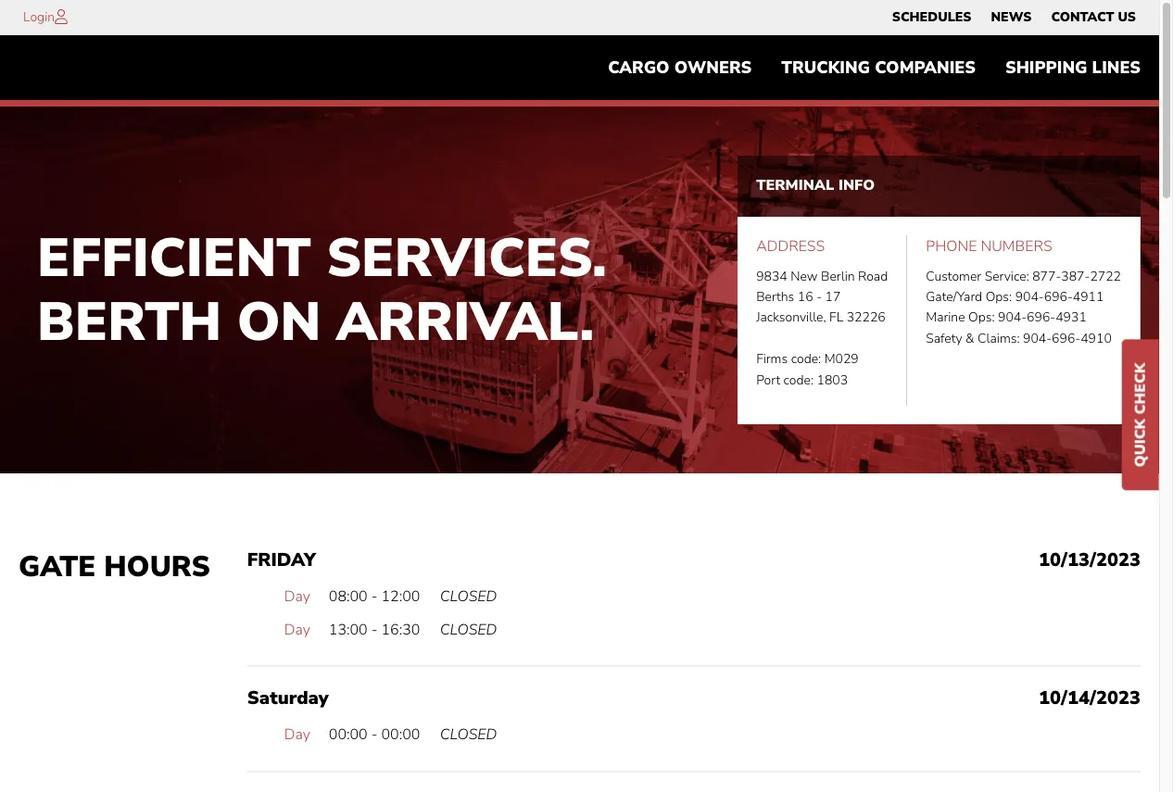 Task type: vqa. For each thing, say whether or not it's contained in the screenshot.
Arrival.
yes



Task type: describe. For each thing, give the bounding box(es) containing it.
contact
[[1052, 8, 1115, 26]]

quick check link
[[1123, 340, 1160, 490]]

road
[[859, 268, 889, 285]]

00:00 - 00:00
[[329, 725, 420, 746]]

- inside "9834 new berlin road berths 16 - 17 jacksonville, fl 32226"
[[817, 288, 822, 306]]

gate
[[19, 548, 96, 587]]

firms
[[757, 351, 788, 368]]

9834
[[757, 268, 788, 285]]

service:
[[985, 268, 1030, 285]]

12:00
[[382, 587, 420, 607]]

1 vertical spatial code:
[[784, 371, 814, 389]]

1803
[[817, 371, 849, 389]]

lines
[[1093, 57, 1141, 79]]

fl
[[830, 309, 844, 327]]

2 vertical spatial 696-
[[1053, 330, 1081, 348]]

customer service: 877-387-2722 gate/yard ops: 904-696-4911 marine ops: 904-696-4931 safety & claims: 904-696-4910
[[927, 268, 1122, 348]]

contact us link
[[1052, 5, 1137, 31]]

0 vertical spatial code:
[[792, 351, 822, 368]]

&
[[966, 330, 975, 348]]

user image
[[55, 9, 68, 24]]

us
[[1119, 8, 1137, 26]]

08:00 - 12:00
[[329, 587, 420, 607]]

friday
[[247, 548, 316, 573]]

trucking
[[782, 57, 871, 79]]

17
[[826, 288, 841, 306]]

1 vertical spatial 904-
[[999, 309, 1028, 327]]

shipping
[[1006, 57, 1088, 79]]

efficient services. berth on arrival.
[[37, 221, 607, 359]]

shipping lines
[[1006, 57, 1141, 79]]

0 vertical spatial ops:
[[986, 288, 1013, 306]]

terminal info
[[757, 176, 875, 196]]

phone
[[927, 236, 978, 257]]

berths
[[757, 288, 795, 306]]

trucking companies link
[[767, 49, 991, 87]]

closed for friday
[[440, 587, 497, 607]]

berth
[[37, 286, 222, 359]]

contact us
[[1052, 8, 1137, 26]]

10/13/2023
[[1039, 548, 1141, 573]]

news
[[992, 8, 1032, 26]]

efficient
[[37, 221, 311, 295]]

32226
[[847, 309, 886, 327]]

marine
[[927, 309, 966, 327]]

address
[[757, 236, 825, 257]]

4911
[[1074, 288, 1105, 306]]

4931
[[1056, 309, 1087, 327]]

firms code:  m029 port code:  1803
[[757, 351, 859, 389]]

10/14/2023
[[1039, 686, 1141, 711]]

m029
[[825, 351, 859, 368]]

2 00:00 from the left
[[382, 725, 420, 746]]

news link
[[992, 5, 1032, 31]]

13:00
[[329, 620, 368, 640]]

phone numbers
[[927, 236, 1053, 257]]

16
[[798, 288, 814, 306]]

menu bar containing cargo owners
[[594, 49, 1156, 87]]

cargo owners link
[[594, 49, 767, 87]]

services.
[[327, 221, 607, 295]]

on
[[237, 286, 321, 359]]

16:30
[[382, 620, 420, 640]]

gate hours
[[19, 548, 210, 587]]



Task type: locate. For each thing, give the bounding box(es) containing it.
shipping lines link
[[991, 49, 1156, 87]]

1 00:00 from the left
[[329, 725, 368, 746]]

3 day from the top
[[284, 725, 310, 746]]

day for saturday
[[284, 725, 310, 746]]

day down the friday
[[284, 587, 310, 607]]

code:
[[792, 351, 822, 368], [784, 371, 814, 389]]

0 vertical spatial menu bar
[[883, 5, 1147, 31]]

login
[[23, 8, 55, 26]]

00:00
[[329, 725, 368, 746], [382, 725, 420, 746]]

schedules link
[[893, 5, 972, 31]]

1 vertical spatial day
[[284, 620, 310, 640]]

877-
[[1033, 268, 1062, 285]]

trucking companies
[[782, 57, 976, 79]]

2 vertical spatial closed
[[440, 725, 497, 746]]

numbers
[[981, 236, 1053, 257]]

login link
[[23, 8, 55, 26]]

check
[[1131, 363, 1152, 414]]

1 horizontal spatial 00:00
[[382, 725, 420, 746]]

1 vertical spatial menu bar
[[594, 49, 1156, 87]]

hours
[[104, 548, 210, 587]]

2722
[[1091, 268, 1122, 285]]

904-
[[1016, 288, 1045, 306], [999, 309, 1028, 327], [1024, 330, 1053, 348]]

9834 new berlin road berths 16 - 17 jacksonville, fl 32226
[[757, 268, 889, 327]]

-
[[817, 288, 822, 306], [372, 587, 378, 607], [372, 620, 378, 640], [372, 725, 378, 746]]

cargo
[[608, 57, 670, 79]]

closed
[[440, 587, 497, 607], [440, 620, 497, 640], [440, 725, 497, 746]]

3 closed from the top
[[440, 725, 497, 746]]

08:00
[[329, 587, 368, 607]]

2 day from the top
[[284, 620, 310, 640]]

menu bar up shipping
[[883, 5, 1147, 31]]

companies
[[875, 57, 976, 79]]

jacksonville,
[[757, 309, 827, 327]]

904- right claims:
[[1024, 330, 1053, 348]]

berlin
[[822, 268, 855, 285]]

1 vertical spatial 696-
[[1027, 309, 1056, 327]]

menu bar down schedules link
[[594, 49, 1156, 87]]

2 closed from the top
[[440, 620, 497, 640]]

- for 12:00
[[372, 587, 378, 607]]

2 vertical spatial 904-
[[1024, 330, 1053, 348]]

claims:
[[978, 330, 1020, 348]]

0 vertical spatial day
[[284, 587, 310, 607]]

- for 16:30
[[372, 620, 378, 640]]

ops:
[[986, 288, 1013, 306], [969, 309, 995, 327]]

code: right 'port'
[[784, 371, 814, 389]]

2 vertical spatial day
[[284, 725, 310, 746]]

cargo owners
[[608, 57, 752, 79]]

ops: down service:
[[986, 288, 1013, 306]]

1 vertical spatial closed
[[440, 620, 497, 640]]

4910
[[1081, 330, 1113, 348]]

safety
[[927, 330, 963, 348]]

- for 00:00
[[372, 725, 378, 746]]

terminal
[[757, 176, 835, 196]]

schedules
[[893, 8, 972, 26]]

1 vertical spatial ops:
[[969, 309, 995, 327]]

menu bar
[[883, 5, 1147, 31], [594, 49, 1156, 87]]

904- up claims:
[[999, 309, 1028, 327]]

day
[[284, 587, 310, 607], [284, 620, 310, 640], [284, 725, 310, 746]]

387-
[[1062, 268, 1091, 285]]

owners
[[675, 57, 752, 79]]

new
[[791, 268, 818, 285]]

696-
[[1045, 288, 1074, 306], [1027, 309, 1056, 327], [1053, 330, 1081, 348]]

quick check
[[1131, 363, 1152, 467]]

1 day from the top
[[284, 587, 310, 607]]

day for friday
[[284, 587, 310, 607]]

menu bar containing schedules
[[883, 5, 1147, 31]]

ops: up the &
[[969, 309, 995, 327]]

0 vertical spatial 904-
[[1016, 288, 1045, 306]]

904- down 877-
[[1016, 288, 1045, 306]]

code: up 1803
[[792, 351, 822, 368]]

arrival.
[[337, 286, 595, 359]]

gate/yard
[[927, 288, 983, 306]]

day down saturday
[[284, 725, 310, 746]]

closed for saturday
[[440, 725, 497, 746]]

0 vertical spatial closed
[[440, 587, 497, 607]]

0 vertical spatial 696-
[[1045, 288, 1074, 306]]

13:00 - 16:30
[[329, 620, 420, 640]]

0 horizontal spatial 00:00
[[329, 725, 368, 746]]

quick
[[1131, 419, 1152, 467]]

customer
[[927, 268, 982, 285]]

port
[[757, 371, 781, 389]]

info
[[839, 176, 875, 196]]

day left 13:00
[[284, 620, 310, 640]]

saturday
[[247, 686, 329, 711]]

1 closed from the top
[[440, 587, 497, 607]]



